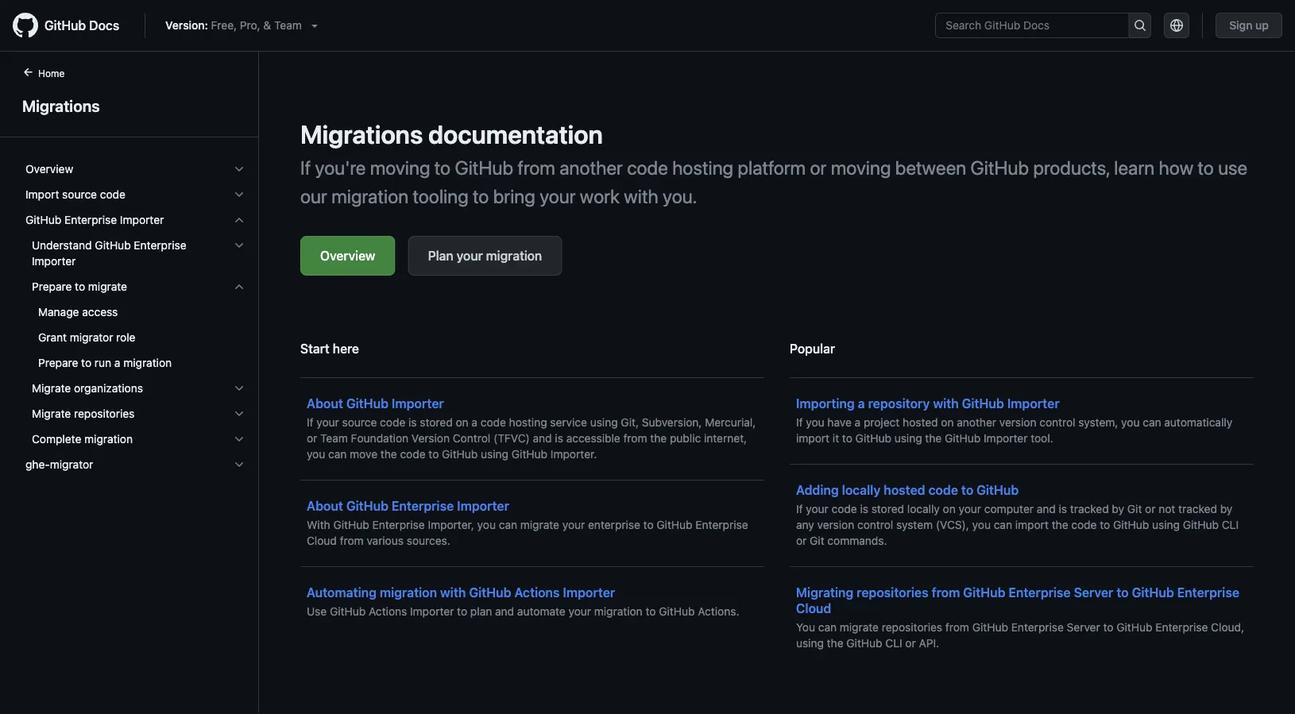 Task type: describe. For each thing, give the bounding box(es) containing it.
team inside about github importer if your source code is stored on a code hosting service using git, subversion, mercurial, or team foundation version control (tfvc) and is accessible from the public internet, you can move the code to github using github importer.
[[320, 432, 348, 445]]

&
[[263, 19, 271, 32]]

tooling
[[413, 185, 469, 207]]

any
[[796, 519, 814, 532]]

importer left plan
[[410, 605, 454, 618]]

cloud,
[[1211, 621, 1245, 634]]

if inside migrations documentation if you're moving to github from another code hosting platform or moving between github products, learn how to use our migration tooling to bring your work with you.
[[300, 157, 311, 179]]

ghe-migrator
[[25, 458, 93, 471]]

automating
[[307, 585, 377, 600]]

can inside migrating repositories from github enterprise server to github enterprise cloud you can migrate repositories from github enterprise server to github enterprise cloud, using the github cli or api.
[[818, 621, 837, 634]]

sources.
[[407, 534, 450, 548]]

role
[[116, 331, 136, 344]]

a right have
[[855, 416, 861, 429]]

a up project
[[858, 396, 865, 411]]

bring
[[493, 185, 535, 207]]

import source code button
[[19, 182, 252, 207]]

migrate inside prepare to migrate dropdown button
[[88, 280, 127, 293]]

your inside about github importer if your source code is stored on a code hosting service using git, subversion, mercurial, or team foundation version control (tfvc) and is accessible from the public internet, you can move the code to github using github importer.
[[317, 416, 339, 429]]

migration down sources.
[[380, 585, 437, 600]]

manage
[[38, 306, 79, 319]]

stored inside about github importer if your source code is stored on a code hosting service using git, subversion, mercurial, or team foundation version control (tfvc) and is accessible from the public internet, you can move the code to github using github importer.
[[420, 416, 453, 429]]

migrate organizations
[[32, 382, 143, 395]]

to inside about github enterprise importer with github enterprise importer, you can migrate your enterprise to github enterprise cloud from various sources.
[[643, 519, 654, 532]]

hosted inside importing a repository with github importer if you have a project hosted on another version control system, you can automatically import it to github using the github importer tool.
[[903, 416, 938, 429]]

cli inside migrating repositories from github enterprise server to github enterprise cloud you can migrate repositories from github enterprise server to github enterprise cloud, using the github cli or api.
[[886, 637, 903, 650]]

grant migrator role
[[38, 331, 136, 344]]

prepare for prepare to migrate
[[32, 280, 72, 293]]

importer inside about github enterprise importer with github enterprise importer, you can migrate your enterprise to github enterprise cloud from various sources.
[[457, 499, 509, 514]]

importing
[[796, 396, 855, 411]]

or down any
[[796, 534, 807, 548]]

prepare to migrate button
[[19, 274, 252, 300]]

between
[[895, 157, 967, 179]]

is up the commands.
[[860, 503, 869, 516]]

have
[[828, 416, 852, 429]]

version
[[412, 432, 450, 445]]

migrations link
[[19, 94, 239, 118]]

repositories for migrating
[[857, 585, 929, 600]]

documentation
[[428, 119, 603, 149]]

importer left the tool.
[[984, 432, 1028, 445]]

code inside migrations documentation if you're moving to github from another code hosting platform or moving between github products, learn how to use our migration tooling to bring your work with you.
[[627, 157, 668, 179]]

cloud inside migrating repositories from github enterprise server to github enterprise cloud you can migrate repositories from github enterprise server to github enterprise cloud, using the github cli or api.
[[796, 601, 832, 616]]

(vcs),
[[936, 519, 969, 532]]

complete
[[32, 433, 81, 446]]

prepare to migrate
[[32, 280, 127, 293]]

a inside "prepare to run a migration" link
[[114, 356, 120, 370]]

and inside adding locally hosted code to github if your code is stored locally on your computer and is tracked by git or not tracked by any version control system (vcs), you can import the code to github using github cli or git commands.
[[1037, 503, 1056, 516]]

a inside about github importer if your source code is stored on a code hosting service using git, subversion, mercurial, or team foundation version control (tfvc) and is accessible from the public internet, you can move the code to github using github importer.
[[472, 416, 478, 429]]

search image
[[1134, 19, 1147, 32]]

you
[[796, 621, 815, 634]]

on for adding locally hosted code to github
[[943, 503, 956, 516]]

overview link
[[300, 236, 395, 276]]

version: free, pro, & team
[[165, 19, 302, 32]]

free,
[[211, 19, 237, 32]]

home
[[38, 68, 65, 79]]

1 vertical spatial server
[[1067, 621, 1100, 634]]

migrations documentation if you're moving to github from another code hosting platform or moving between github products, learn how to use our migration tooling to bring your work with you.
[[300, 119, 1248, 207]]

migrate for migrate repositories
[[32, 407, 71, 420]]

automate
[[517, 605, 566, 618]]

adding locally hosted code to github if your code is stored locally on your computer and is tracked by git or not tracked by any version control system (vcs), you can import the code to github using github cli or git commands.
[[796, 483, 1239, 548]]

complete migration button
[[19, 427, 252, 452]]

2 tracked from the left
[[1179, 503, 1217, 516]]

sc 9kayk9 0 image for understand github enterprise importer
[[233, 239, 246, 252]]

access
[[82, 306, 118, 319]]

sc 9kayk9 0 image for overview
[[233, 163, 246, 176]]

or inside migrations documentation if you're moving to github from another code hosting platform or moving between github products, learn how to use our migration tooling to bring your work with you.
[[810, 157, 827, 179]]

importer.
[[551, 448, 597, 461]]

the inside importing a repository with github importer if you have a project hosted on another version control system, you can automatically import it to github using the github importer tool.
[[925, 432, 942, 445]]

you're
[[315, 157, 366, 179]]

and inside "automating migration with github actions importer use github actions importer to plan and automate your migration to github actions."
[[495, 605, 514, 618]]

migrations element
[[0, 64, 259, 713]]

importer up automate
[[563, 585, 615, 600]]

repositories for migrate
[[74, 407, 135, 420]]

can inside about github importer if your source code is stored on a code hosting service using git, subversion, mercurial, or team foundation version control (tfvc) and is accessible from the public internet, you can move the code to github using github importer.
[[328, 448, 347, 461]]

popular
[[790, 341, 835, 356]]

ghe-
[[25, 458, 50, 471]]

plan your migration
[[428, 248, 542, 263]]

is down service
[[555, 432, 563, 445]]

github inside github docs link
[[45, 18, 86, 33]]

2 vertical spatial repositories
[[882, 621, 943, 634]]

source inside import source code dropdown button
[[62, 188, 97, 201]]

sc 9kayk9 0 image for github enterprise importer
[[233, 214, 246, 226]]

to inside dropdown button
[[75, 280, 85, 293]]

stored inside adding locally hosted code to github if your code is stored locally on your computer and is tracked by git or not tracked by any version control system (vcs), you can import the code to github using github cli or git commands.
[[872, 503, 904, 516]]

understand
[[32, 239, 92, 252]]

internet,
[[704, 432, 747, 445]]

importer inside understand github enterprise importer
[[32, 255, 76, 268]]

github inside github enterprise importer dropdown button
[[25, 213, 61, 226]]

can inside about github enterprise importer with github enterprise importer, you can migrate your enterprise to github enterprise cloud from various sources.
[[499, 519, 517, 532]]

sc 9kayk9 0 image for ghe-migrator
[[233, 459, 246, 471]]

import inside importing a repository with github importer if you have a project hosted on another version control system, you can automatically import it to github using the github importer tool.
[[796, 432, 830, 445]]

0 vertical spatial server
[[1074, 585, 1114, 600]]

migrate repositories button
[[19, 401, 252, 427]]

you right the system,
[[1121, 416, 1140, 429]]

0 vertical spatial locally
[[842, 483, 881, 498]]

adding
[[796, 483, 839, 498]]

understand github enterprise importer
[[32, 239, 186, 268]]

platform
[[738, 157, 806, 179]]

manage access
[[38, 306, 118, 319]]

migration right automate
[[594, 605, 643, 618]]

sc 9kayk9 0 image for import source code
[[233, 188, 246, 201]]

github enterprise importer
[[25, 213, 164, 226]]

(tfvc)
[[494, 432, 530, 445]]

understand github enterprise importer button
[[19, 233, 252, 274]]

and inside about github importer if your source code is stored on a code hosting service using git, subversion, mercurial, or team foundation version control (tfvc) and is accessible from the public internet, you can move the code to github using github importer.
[[533, 432, 552, 445]]

learn
[[1114, 157, 1155, 179]]

prepare to run a migration link
[[19, 350, 252, 376]]

code inside dropdown button
[[100, 188, 125, 201]]

if inside adding locally hosted code to github if your code is stored locally on your computer and is tracked by git or not tracked by any version control system (vcs), you can import the code to github using github cli or git commands.
[[796, 503, 803, 516]]

1 horizontal spatial locally
[[907, 503, 940, 516]]

enterprise inside understand github enterprise importer
[[134, 239, 186, 252]]

github inside understand github enterprise importer
[[95, 239, 131, 252]]

subversion,
[[642, 416, 702, 429]]

migrate organizations button
[[19, 376, 252, 401]]

automating migration with github actions importer use github actions importer to plan and automate your migration to github actions.
[[307, 585, 739, 618]]

importer inside github enterprise importer dropdown button
[[120, 213, 164, 226]]

1 tracked from the left
[[1070, 503, 1109, 516]]

sign
[[1230, 19, 1253, 32]]

the inside adding locally hosted code to github if your code is stored locally on your computer and is tracked by git or not tracked by any version control system (vcs), you can import the code to github using github cli or git commands.
[[1052, 519, 1069, 532]]

migration inside migrations documentation if you're moving to github from another code hosting platform or moving between github products, learn how to use our migration tooling to bring your work with you.
[[331, 185, 409, 207]]

products,
[[1033, 157, 1110, 179]]

pro,
[[240, 19, 260, 32]]

control
[[453, 432, 491, 445]]

1 by from the left
[[1112, 503, 1125, 516]]

here
[[333, 341, 359, 356]]

you inside about github importer if your source code is stored on a code hosting service using git, subversion, mercurial, or team foundation version control (tfvc) and is accessible from the public internet, you can move the code to github using github importer.
[[307, 448, 325, 461]]

start here
[[300, 341, 359, 356]]

migrator for grant
[[70, 331, 113, 344]]

work
[[580, 185, 620, 207]]

accessible
[[566, 432, 620, 445]]

migrating repositories from github enterprise server to github enterprise cloud you can migrate repositories from github enterprise server to github enterprise cloud, using the github cli or api.
[[796, 585, 1245, 650]]

sc 9kayk9 0 image for prepare to migrate
[[233, 281, 246, 293]]

you.
[[663, 185, 697, 207]]

select language: current language is english image
[[1171, 19, 1183, 32]]

on inside about github importer if your source code is stored on a code hosting service using git, subversion, mercurial, or team foundation version control (tfvc) and is accessible from the public internet, you can move the code to github using github importer.
[[456, 416, 469, 429]]

source inside about github importer if your source code is stored on a code hosting service using git, subversion, mercurial, or team foundation version control (tfvc) and is accessible from the public internet, you can move the code to github using github importer.
[[342, 416, 377, 429]]

plan your migration link
[[408, 236, 562, 276]]

migration inside dropdown button
[[84, 433, 133, 446]]

system,
[[1079, 416, 1118, 429]]

hosted inside adding locally hosted code to github if your code is stored locally on your computer and is tracked by git or not tracked by any version control system (vcs), you can import the code to github using github cli or git commands.
[[884, 483, 926, 498]]

importing a repository with github importer if you have a project hosted on another version control system, you can automatically import it to github using the github importer tool.
[[796, 396, 1233, 445]]

0 vertical spatial team
[[274, 19, 302, 32]]

it
[[833, 432, 839, 445]]

1 moving from the left
[[370, 157, 430, 179]]

about github enterprise importer with github enterprise importer, you can migrate your enterprise to github enterprise cloud from various sources.
[[307, 499, 748, 548]]

is up version
[[409, 416, 417, 429]]

using inside importing a repository with github importer if you have a project hosted on another version control system, you can automatically import it to github using the github importer tool.
[[895, 432, 922, 445]]

control inside adding locally hosted code to github if your code is stored locally on your computer and is tracked by git or not tracked by any version control system (vcs), you can import the code to github using github cli or git commands.
[[858, 519, 893, 532]]

you inside adding locally hosted code to github if your code is stored locally on your computer and is tracked by git or not tracked by any version control system (vcs), you can import the code to github using github cli or git commands.
[[972, 519, 991, 532]]



Task type: vqa. For each thing, say whether or not it's contained in the screenshot.


Task type: locate. For each thing, give the bounding box(es) containing it.
github enterprise importer element containing understand github enterprise importer
[[13, 233, 258, 452]]

0 vertical spatial migrate
[[32, 382, 71, 395]]

2 sc 9kayk9 0 image from the top
[[233, 214, 246, 226]]

if down 'importing'
[[796, 416, 803, 429]]

about for about github importer
[[307, 396, 343, 411]]

with left you.
[[624, 185, 659, 207]]

migrate up access
[[88, 280, 127, 293]]

prepare to migrate element containing manage access
[[13, 300, 258, 376]]

migrate down migrating
[[840, 621, 879, 634]]

plan
[[428, 248, 453, 263]]

your right automate
[[569, 605, 591, 618]]

actions.
[[698, 605, 739, 618]]

sc 9kayk9 0 image
[[233, 188, 246, 201], [233, 214, 246, 226], [233, 281, 246, 293], [233, 408, 246, 420], [233, 433, 246, 446], [233, 459, 246, 471]]

organizations
[[74, 382, 143, 395]]

using down you
[[796, 637, 824, 650]]

from inside about github importer if your source code is stored on a code hosting service using git, subversion, mercurial, or team foundation version control (tfvc) and is accessible from the public internet, you can move the code to github using github importer.
[[623, 432, 647, 445]]

by right the not
[[1220, 503, 1233, 516]]

using down the not
[[1152, 519, 1180, 532]]

sign up link
[[1216, 13, 1283, 38]]

on inside importing a repository with github importer if you have a project hosted on another version control system, you can automatically import it to github using the github importer tool.
[[941, 416, 954, 429]]

1 horizontal spatial overview
[[320, 248, 376, 263]]

1 horizontal spatial and
[[533, 432, 552, 445]]

1 horizontal spatial git
[[1128, 503, 1142, 516]]

to
[[435, 157, 451, 179], [1198, 157, 1214, 179], [473, 185, 489, 207], [75, 280, 85, 293], [81, 356, 91, 370], [842, 432, 853, 445], [429, 448, 439, 461], [961, 483, 974, 498], [643, 519, 654, 532], [1100, 519, 1110, 532], [1117, 585, 1129, 600], [457, 605, 467, 618], [646, 605, 656, 618], [1103, 621, 1114, 634]]

cli inside adding locally hosted code to github if your code is stored locally on your computer and is tracked by git or not tracked by any version control system (vcs), you can import the code to github using github cli or git commands.
[[1222, 519, 1239, 532]]

not
[[1159, 503, 1176, 516]]

sc 9kayk9 0 image inside prepare to migrate dropdown button
[[233, 281, 246, 293]]

docs
[[89, 18, 119, 33]]

or left api.
[[906, 637, 916, 650]]

sc 9kayk9 0 image inside github enterprise importer dropdown button
[[233, 214, 246, 226]]

complete migration
[[32, 433, 133, 446]]

migration down bring
[[486, 248, 542, 263]]

triangle down image
[[308, 19, 321, 32]]

importer up the tool.
[[1008, 396, 1060, 411]]

migrator
[[70, 331, 113, 344], [50, 458, 93, 471]]

migrate
[[88, 280, 127, 293], [520, 519, 559, 532], [840, 621, 879, 634]]

and right plan
[[495, 605, 514, 618]]

stored up system
[[872, 503, 904, 516]]

0 vertical spatial version
[[1000, 416, 1037, 429]]

if down start
[[307, 416, 314, 429]]

1 sc 9kayk9 0 image from the top
[[233, 188, 246, 201]]

1 vertical spatial migrate
[[32, 407, 71, 420]]

prepare to migrate element for migrate
[[13, 300, 258, 376]]

2 moving from the left
[[831, 157, 891, 179]]

git down any
[[810, 534, 825, 548]]

1 vertical spatial migrations
[[300, 119, 423, 149]]

can inside importing a repository with github importer if you have a project hosted on another version control system, you can automatically import it to github using the github importer tool.
[[1143, 416, 1162, 429]]

actions up automate
[[515, 585, 560, 600]]

prepare up manage
[[32, 280, 72, 293]]

1 vertical spatial overview
[[320, 248, 376, 263]]

another inside importing a repository with github importer if you have a project hosted on another version control system, you can automatically import it to github using the github importer tool.
[[957, 416, 997, 429]]

the
[[650, 432, 667, 445], [925, 432, 942, 445], [381, 448, 397, 461], [1052, 519, 1069, 532], [827, 637, 844, 650]]

0 horizontal spatial version
[[817, 519, 854, 532]]

you inside about github enterprise importer with github enterprise importer, you can migrate your enterprise to github enterprise cloud from various sources.
[[477, 519, 496, 532]]

grant
[[38, 331, 67, 344]]

1 vertical spatial locally
[[907, 503, 940, 516]]

hosting up you.
[[672, 157, 734, 179]]

overview inside dropdown button
[[25, 163, 73, 176]]

can
[[1143, 416, 1162, 429], [328, 448, 347, 461], [499, 519, 517, 532], [994, 519, 1012, 532], [818, 621, 837, 634]]

None search field
[[936, 13, 1152, 38]]

2 vertical spatial and
[[495, 605, 514, 618]]

github enterprise importer element
[[13, 207, 258, 452], [13, 233, 258, 452]]

overview down our
[[320, 248, 376, 263]]

repositories inside migrate repositories dropdown button
[[74, 407, 135, 420]]

your left work
[[540, 185, 576, 207]]

ghe-migrator button
[[19, 452, 252, 478]]

tool.
[[1031, 432, 1054, 445]]

enterprise
[[588, 519, 640, 532]]

version inside importing a repository with github importer if you have a project hosted on another version control system, you can automatically import it to github using the github importer tool.
[[1000, 416, 1037, 429]]

0 horizontal spatial git
[[810, 534, 825, 548]]

and
[[533, 432, 552, 445], [1037, 503, 1056, 516], [495, 605, 514, 618]]

with down sources.
[[440, 585, 466, 600]]

0 horizontal spatial hosting
[[509, 416, 547, 429]]

on
[[456, 416, 469, 429], [941, 416, 954, 429], [943, 503, 956, 516]]

0 vertical spatial and
[[533, 432, 552, 445]]

move
[[350, 448, 378, 461]]

3 sc 9kayk9 0 image from the top
[[233, 382, 246, 395]]

0 horizontal spatial with
[[440, 585, 466, 600]]

migrate inside dropdown button
[[32, 407, 71, 420]]

0 horizontal spatial stored
[[420, 416, 453, 429]]

is
[[409, 416, 417, 429], [555, 432, 563, 445], [860, 503, 869, 516], [1059, 503, 1067, 516]]

1 vertical spatial source
[[342, 416, 377, 429]]

0 horizontal spatial source
[[62, 188, 97, 201]]

control up the commands.
[[858, 519, 893, 532]]

import source code
[[25, 188, 125, 201]]

github docs link
[[13, 13, 132, 38]]

hosting inside migrations documentation if you're moving to github from another code hosting platform or moving between github products, learn how to use our migration tooling to bring your work with you.
[[672, 157, 734, 179]]

manage access link
[[19, 300, 252, 325]]

1 github enterprise importer element from the top
[[13, 207, 258, 452]]

github docs
[[45, 18, 119, 33]]

on for importing a repository with github importer
[[941, 416, 954, 429]]

1 vertical spatial control
[[858, 519, 893, 532]]

5 sc 9kayk9 0 image from the top
[[233, 433, 246, 446]]

sc 9kayk9 0 image inside migrate organizations dropdown button
[[233, 382, 246, 395]]

2 vertical spatial migrate
[[840, 621, 879, 634]]

0 vertical spatial stored
[[420, 416, 453, 429]]

locally up system
[[907, 503, 940, 516]]

git left the not
[[1128, 503, 1142, 516]]

1 vertical spatial import
[[1015, 519, 1049, 532]]

hosting inside about github importer if your source code is stored on a code hosting service using git, subversion, mercurial, or team foundation version control (tfvc) and is accessible from the public internet, you can move the code to github using github importer.
[[509, 416, 547, 429]]

1 vertical spatial version
[[817, 519, 854, 532]]

migrate inside about github enterprise importer with github enterprise importer, you can migrate your enterprise to github enterprise cloud from various sources.
[[520, 519, 559, 532]]

team
[[274, 19, 302, 32], [320, 432, 348, 445]]

your inside about github enterprise importer with github enterprise importer, you can migrate your enterprise to github enterprise cloud from various sources.
[[562, 519, 585, 532]]

use
[[1218, 157, 1248, 179]]

0 horizontal spatial migrate
[[88, 280, 127, 293]]

hosting up (tfvc)
[[509, 416, 547, 429]]

0 horizontal spatial team
[[274, 19, 302, 32]]

importer up importer,
[[457, 499, 509, 514]]

1 horizontal spatial another
[[957, 416, 997, 429]]

migrate up migrate repositories
[[32, 382, 71, 395]]

1 horizontal spatial moving
[[831, 157, 891, 179]]

0 vertical spatial prepare
[[32, 280, 72, 293]]

1 sc 9kayk9 0 image from the top
[[233, 163, 246, 176]]

another inside migrations documentation if you're moving to github from another code hosting platform or moving between github products, learn how to use our migration tooling to bring your work with you.
[[560, 157, 623, 179]]

migrations for migrations
[[22, 96, 100, 115]]

sc 9kayk9 0 image inside ghe-migrator dropdown button
[[233, 459, 246, 471]]

0 vertical spatial git
[[1128, 503, 1142, 516]]

with
[[307, 519, 330, 532]]

1 vertical spatial hosted
[[884, 483, 926, 498]]

about inside about github enterprise importer with github enterprise importer, you can migrate your enterprise to github enterprise cloud from various sources.
[[307, 499, 343, 514]]

0 horizontal spatial locally
[[842, 483, 881, 498]]

a right run
[[114, 356, 120, 370]]

by left the not
[[1112, 503, 1125, 516]]

migrations for migrations documentation if you're moving to github from another code hosting platform or moving between github products, learn how to use our migration tooling to bring your work with you.
[[300, 119, 423, 149]]

1 vertical spatial team
[[320, 432, 348, 445]]

1 horizontal spatial cloud
[[796, 601, 832, 616]]

you right the (vcs),
[[972, 519, 991, 532]]

0 vertical spatial overview
[[25, 163, 73, 176]]

0 horizontal spatial import
[[796, 432, 830, 445]]

your inside migrations documentation if you're moving to github from another code hosting platform or moving between github products, learn how to use our migration tooling to bring your work with you.
[[540, 185, 576, 207]]

sc 9kayk9 0 image for migrate repositories
[[233, 408, 246, 420]]

repository
[[868, 396, 930, 411]]

can inside adding locally hosted code to github if your code is stored locally on your computer and is tracked by git or not tracked by any version control system (vcs), you can import the code to github using github cli or git commands.
[[994, 519, 1012, 532]]

1 horizontal spatial migrate
[[520, 519, 559, 532]]

0 vertical spatial hosting
[[672, 157, 734, 179]]

automatically
[[1165, 416, 1233, 429]]

project
[[864, 416, 900, 429]]

sc 9kayk9 0 image inside import source code dropdown button
[[233, 188, 246, 201]]

moving
[[370, 157, 430, 179], [831, 157, 891, 179]]

sc 9kayk9 0 image for complete migration
[[233, 433, 246, 446]]

control up the tool.
[[1040, 416, 1076, 429]]

0 vertical spatial with
[[624, 185, 659, 207]]

source up github enterprise importer
[[62, 188, 97, 201]]

on up the (vcs),
[[943, 503, 956, 516]]

migrator inside prepare to migrate element
[[70, 331, 113, 344]]

or left foundation
[[307, 432, 317, 445]]

migration
[[331, 185, 409, 207], [486, 248, 542, 263], [123, 356, 172, 370], [84, 433, 133, 446], [380, 585, 437, 600], [594, 605, 643, 618]]

using inside migrating repositories from github enterprise server to github enterprise cloud you can migrate repositories from github enterprise server to github enterprise cloud, using the github cli or api.
[[796, 637, 824, 650]]

prepare inside dropdown button
[[32, 280, 72, 293]]

1 vertical spatial hosting
[[509, 416, 547, 429]]

migrations down home link
[[22, 96, 100, 115]]

or left the not
[[1145, 503, 1156, 516]]

0 vertical spatial import
[[796, 432, 830, 445]]

1 migrate from the top
[[32, 382, 71, 395]]

migrate up the complete on the bottom of page
[[32, 407, 71, 420]]

1 horizontal spatial stored
[[872, 503, 904, 516]]

prepare to migrate element containing prepare to migrate
[[13, 274, 258, 376]]

2 vertical spatial with
[[440, 585, 466, 600]]

0 horizontal spatial moving
[[370, 157, 430, 179]]

source up foundation
[[342, 416, 377, 429]]

cloud down migrating
[[796, 601, 832, 616]]

0 vertical spatial hosted
[[903, 416, 938, 429]]

actions
[[515, 585, 560, 600], [369, 605, 407, 618]]

2 horizontal spatial migrate
[[840, 621, 879, 634]]

with
[[624, 185, 659, 207], [933, 396, 959, 411], [440, 585, 466, 600]]

import inside adding locally hosted code to github if your code is stored locally on your computer and is tracked by git or not tracked by any version control system (vcs), you can import the code to github using github cli or git commands.
[[1015, 519, 1049, 532]]

commands.
[[828, 534, 887, 548]]

or inside about github importer if your source code is stored on a code hosting service using git, subversion, mercurial, or team foundation version control (tfvc) and is accessible from the public internet, you can move the code to github using github importer.
[[307, 432, 317, 445]]

overview up 'import'
[[25, 163, 73, 176]]

or right platform
[[810, 157, 827, 179]]

2 vertical spatial sc 9kayk9 0 image
[[233, 382, 246, 395]]

system
[[896, 519, 933, 532]]

migrate left enterprise
[[520, 519, 559, 532]]

about inside about github importer if your source code is stored on a code hosting service using git, subversion, mercurial, or team foundation version control (tfvc) and is accessible from the public internet, you can move the code to github using github importer.
[[307, 396, 343, 411]]

2 about from the top
[[307, 499, 343, 514]]

migrations up you're
[[300, 119, 423, 149]]

overview
[[25, 163, 73, 176], [320, 248, 376, 263]]

3 sc 9kayk9 0 image from the top
[[233, 281, 246, 293]]

with inside "automating migration with github actions importer use github actions importer to plan and automate your migration to github actions."
[[440, 585, 466, 600]]

with right repository
[[933, 396, 959, 411]]

1 horizontal spatial team
[[320, 432, 348, 445]]

using
[[590, 416, 618, 429], [895, 432, 922, 445], [481, 448, 509, 461], [1152, 519, 1180, 532], [796, 637, 824, 650]]

2 sc 9kayk9 0 image from the top
[[233, 239, 246, 252]]

6 sc 9kayk9 0 image from the top
[[233, 459, 246, 471]]

on inside adding locally hosted code to github if your code is stored locally on your computer and is tracked by git or not tracked by any version control system (vcs), you can import the code to github using github cli or git commands.
[[943, 503, 956, 516]]

migrate repositories
[[32, 407, 135, 420]]

0 vertical spatial source
[[62, 188, 97, 201]]

from inside about github enterprise importer with github enterprise importer, you can migrate your enterprise to github enterprise cloud from various sources.
[[340, 534, 364, 548]]

using up accessible
[[590, 416, 618, 429]]

migrate for migrate organizations
[[32, 382, 71, 395]]

0 vertical spatial migrator
[[70, 331, 113, 344]]

importer down the understand
[[32, 255, 76, 268]]

api.
[[919, 637, 939, 650]]

importer inside about github importer if your source code is stored on a code hosting service using git, subversion, mercurial, or team foundation version control (tfvc) and is accessible from the public internet, you can move the code to github using github importer.
[[392, 396, 444, 411]]

using down (tfvc)
[[481, 448, 509, 461]]

git,
[[621, 416, 639, 429]]

using down project
[[895, 432, 922, 445]]

team left foundation
[[320, 432, 348, 445]]

0 horizontal spatial overview
[[25, 163, 73, 176]]

4 sc 9kayk9 0 image from the top
[[233, 408, 246, 420]]

sc 9kayk9 0 image for migrate organizations
[[233, 382, 246, 395]]

your right plan
[[457, 248, 483, 263]]

from
[[518, 157, 555, 179], [623, 432, 647, 445], [340, 534, 364, 548], [932, 585, 960, 600], [946, 621, 969, 634]]

if inside about github importer if your source code is stored on a code hosting service using git, subversion, mercurial, or team foundation version control (tfvc) and is accessible from the public internet, you can move the code to github using github importer.
[[307, 416, 314, 429]]

can left move on the bottom left of the page
[[328, 448, 347, 461]]

on right project
[[941, 416, 954, 429]]

a
[[114, 356, 120, 370], [858, 396, 865, 411], [472, 416, 478, 429], [855, 416, 861, 429]]

your down the adding
[[806, 503, 829, 516]]

1 vertical spatial stored
[[872, 503, 904, 516]]

1 horizontal spatial migrations
[[300, 119, 423, 149]]

migrations inside migrations documentation if you're moving to github from another code hosting platform or moving between github products, learn how to use our migration tooling to bring your work with you.
[[300, 119, 423, 149]]

migrator down complete migration
[[50, 458, 93, 471]]

1 horizontal spatial control
[[1040, 416, 1076, 429]]

to inside importing a repository with github importer if you have a project hosted on another version control system, you can automatically import it to github using the github importer tool.
[[842, 432, 853, 445]]

how
[[1159, 157, 1194, 179]]

1 vertical spatial migrator
[[50, 458, 93, 471]]

1 vertical spatial git
[[810, 534, 825, 548]]

the inside migrating repositories from github enterprise server to github enterprise cloud you can migrate repositories from github enterprise server to github enterprise cloud, using the github cli or api.
[[827, 637, 844, 650]]

you down 'importing'
[[806, 416, 825, 429]]

hosted up system
[[884, 483, 926, 498]]

1 vertical spatial cli
[[886, 637, 903, 650]]

0 horizontal spatial tracked
[[1070, 503, 1109, 516]]

your down start here
[[317, 416, 339, 429]]

home link
[[16, 66, 90, 82]]

use
[[307, 605, 327, 618]]

1 horizontal spatial cli
[[1222, 519, 1239, 532]]

2 prepare to migrate element from the top
[[13, 300, 258, 376]]

and down service
[[533, 432, 552, 445]]

1 horizontal spatial with
[[624, 185, 659, 207]]

importer down import source code dropdown button
[[120, 213, 164, 226]]

hosted
[[903, 416, 938, 429], [884, 483, 926, 498]]

0 vertical spatial cloud
[[307, 534, 337, 548]]

locally
[[842, 483, 881, 498], [907, 503, 940, 516]]

cli
[[1222, 519, 1239, 532], [886, 637, 903, 650]]

plan
[[470, 605, 492, 618]]

prepare to migrate element
[[13, 274, 258, 376], [13, 300, 258, 376]]

from inside migrations documentation if you're moving to github from another code hosting platform or moving between github products, learn how to use our migration tooling to bring your work with you.
[[518, 157, 555, 179]]

1 vertical spatial prepare
[[38, 356, 78, 370]]

about down start here
[[307, 396, 343, 411]]

if up any
[[796, 503, 803, 516]]

1 horizontal spatial hosting
[[672, 157, 734, 179]]

sc 9kayk9 0 image inside migrate repositories dropdown button
[[233, 408, 246, 420]]

server
[[1074, 585, 1114, 600], [1067, 621, 1100, 634]]

0 horizontal spatial cli
[[886, 637, 903, 650]]

0 horizontal spatial another
[[560, 157, 623, 179]]

1 vertical spatial and
[[1037, 503, 1056, 516]]

foundation
[[351, 432, 409, 445]]

importer up version
[[392, 396, 444, 411]]

by
[[1112, 503, 1125, 516], [1220, 503, 1233, 516]]

or
[[810, 157, 827, 179], [307, 432, 317, 445], [1145, 503, 1156, 516], [796, 534, 807, 548], [906, 637, 916, 650]]

sc 9kayk9 0 image inside understand github enterprise importer dropdown button
[[233, 239, 246, 252]]

0 vertical spatial migrations
[[22, 96, 100, 115]]

1 vertical spatial actions
[[369, 605, 407, 618]]

1 horizontal spatial by
[[1220, 503, 1233, 516]]

github enterprise importer element containing github enterprise importer
[[13, 207, 258, 452]]

or inside migrating repositories from github enterprise server to github enterprise cloud you can migrate repositories from github enterprise server to github enterprise cloud, using the github cli or api.
[[906, 637, 916, 650]]

2 by from the left
[[1220, 503, 1233, 516]]

with inside importing a repository with github importer if you have a project hosted on another version control system, you can automatically import it to github using the github importer tool.
[[933, 396, 959, 411]]

0 vertical spatial about
[[307, 396, 343, 411]]

0 vertical spatial actions
[[515, 585, 560, 600]]

1 horizontal spatial actions
[[515, 585, 560, 600]]

0 vertical spatial repositories
[[74, 407, 135, 420]]

team right &
[[274, 19, 302, 32]]

migration down migrate repositories
[[84, 433, 133, 446]]

0 vertical spatial cli
[[1222, 519, 1239, 532]]

import down computer
[[1015, 519, 1049, 532]]

hosted down repository
[[903, 416, 938, 429]]

migrator down access
[[70, 331, 113, 344]]

sc 9kayk9 0 image
[[233, 163, 246, 176], [233, 239, 246, 252], [233, 382, 246, 395]]

you left move on the bottom left of the page
[[307, 448, 325, 461]]

to inside about github importer if your source code is stored on a code hosting service using git, subversion, mercurial, or team foundation version control (tfvc) and is accessible from the public internet, you can move the code to github using github importer.
[[429, 448, 439, 461]]

1 vertical spatial migrate
[[520, 519, 559, 532]]

using inside adding locally hosted code to github if your code is stored locally on your computer and is tracked by git or not tracked by any version control system (vcs), you can import the code to github using github cli or git commands.
[[1152, 519, 1180, 532]]

version up the tool.
[[1000, 416, 1037, 429]]

cloud inside about github enterprise importer with github enterprise importer, you can migrate your enterprise to github enterprise cloud from various sources.
[[307, 534, 337, 548]]

actions down automating in the bottom left of the page
[[369, 605, 407, 618]]

tracked
[[1070, 503, 1109, 516], [1179, 503, 1217, 516]]

can right importer,
[[499, 519, 517, 532]]

various
[[367, 534, 404, 548]]

prepare down grant
[[38, 356, 78, 370]]

you right importer,
[[477, 519, 496, 532]]

import
[[25, 188, 59, 201]]

about
[[307, 396, 343, 411], [307, 499, 343, 514]]

your up the (vcs),
[[959, 503, 982, 516]]

can down computer
[[994, 519, 1012, 532]]

github enterprise importer button
[[19, 207, 252, 233]]

1 horizontal spatial tracked
[[1179, 503, 1217, 516]]

importer,
[[428, 519, 474, 532]]

1 horizontal spatial import
[[1015, 519, 1049, 532]]

prepare for prepare to run a migration
[[38, 356, 78, 370]]

can right you
[[818, 621, 837, 634]]

0 horizontal spatial actions
[[369, 605, 407, 618]]

2 horizontal spatial and
[[1037, 503, 1056, 516]]

0 horizontal spatial migrations
[[22, 96, 100, 115]]

on up control
[[456, 416, 469, 429]]

migration down grant migrator role link
[[123, 356, 172, 370]]

service
[[550, 416, 587, 429]]

your inside "automating migration with github actions importer use github actions importer to plan and automate your migration to github actions."
[[569, 605, 591, 618]]

1 horizontal spatial version
[[1000, 416, 1037, 429]]

1 vertical spatial about
[[307, 499, 343, 514]]

git
[[1128, 503, 1142, 516], [810, 534, 825, 548]]

version inside adding locally hosted code to github if your code is stored locally on your computer and is tracked by git or not tracked by any version control system (vcs), you can import the code to github using github cli or git commands.
[[817, 519, 854, 532]]

import left it
[[796, 432, 830, 445]]

stored
[[420, 416, 453, 429], [872, 503, 904, 516]]

migration down you're
[[331, 185, 409, 207]]

with inside migrations documentation if you're moving to github from another code hosting platform or moving between github products, learn how to use our migration tooling to bring your work with you.
[[624, 185, 659, 207]]

migrator inside dropdown button
[[50, 458, 93, 471]]

is right computer
[[1059, 503, 1067, 516]]

1 vertical spatial repositories
[[857, 585, 929, 600]]

0 vertical spatial migrate
[[88, 280, 127, 293]]

migrate inside migrating repositories from github enterprise server to github enterprise cloud you can migrate repositories from github enterprise server to github enterprise cloud, using the github cli or api.
[[840, 621, 879, 634]]

0 horizontal spatial by
[[1112, 503, 1125, 516]]

sc 9kayk9 0 image inside overview dropdown button
[[233, 163, 246, 176]]

prepare to run a migration
[[38, 356, 172, 370]]

start
[[300, 341, 330, 356]]

control inside importing a repository with github importer if you have a project hosted on another version control system, you can automatically import it to github using the github importer tool.
[[1040, 416, 1076, 429]]

version up the commands.
[[817, 519, 854, 532]]

cloud down 'with'
[[307, 534, 337, 548]]

and right computer
[[1037, 503, 1056, 516]]

sc 9kayk9 0 image inside 'complete migration' dropdown button
[[233, 433, 246, 446]]

up
[[1256, 19, 1269, 32]]

migrate
[[32, 382, 71, 395], [32, 407, 71, 420]]

public
[[670, 432, 701, 445]]

1 about from the top
[[307, 396, 343, 411]]

Search GitHub Docs search field
[[936, 14, 1129, 37]]

stored up version
[[420, 416, 453, 429]]

1 prepare to migrate element from the top
[[13, 274, 258, 376]]

0 vertical spatial another
[[560, 157, 623, 179]]

1 vertical spatial sc 9kayk9 0 image
[[233, 239, 246, 252]]

2 migrate from the top
[[32, 407, 71, 420]]

locally right the adding
[[842, 483, 881, 498]]

if up our
[[300, 157, 311, 179]]

2 github enterprise importer element from the top
[[13, 233, 258, 452]]

2 horizontal spatial with
[[933, 396, 959, 411]]

tracked right the not
[[1179, 503, 1217, 516]]

can left the automatically
[[1143, 416, 1162, 429]]

1 vertical spatial with
[[933, 396, 959, 411]]

0 horizontal spatial control
[[858, 519, 893, 532]]

migrating
[[796, 585, 854, 600]]

about up 'with'
[[307, 499, 343, 514]]

0 vertical spatial sc 9kayk9 0 image
[[233, 163, 246, 176]]

if inside importing a repository with github importer if you have a project hosted on another version control system, you can automatically import it to github using the github importer tool.
[[796, 416, 803, 429]]

migrate inside dropdown button
[[32, 382, 71, 395]]

1 vertical spatial cloud
[[796, 601, 832, 616]]

prepare to migrate element for enterprise
[[13, 274, 258, 376]]

migrator for ghe-
[[50, 458, 93, 471]]

1 horizontal spatial source
[[342, 416, 377, 429]]

0 horizontal spatial cloud
[[307, 534, 337, 548]]

moving left between
[[831, 157, 891, 179]]

0 vertical spatial control
[[1040, 416, 1076, 429]]

0 horizontal spatial and
[[495, 605, 514, 618]]

grant migrator role link
[[19, 325, 252, 350]]

about for about github enterprise importer
[[307, 499, 343, 514]]



